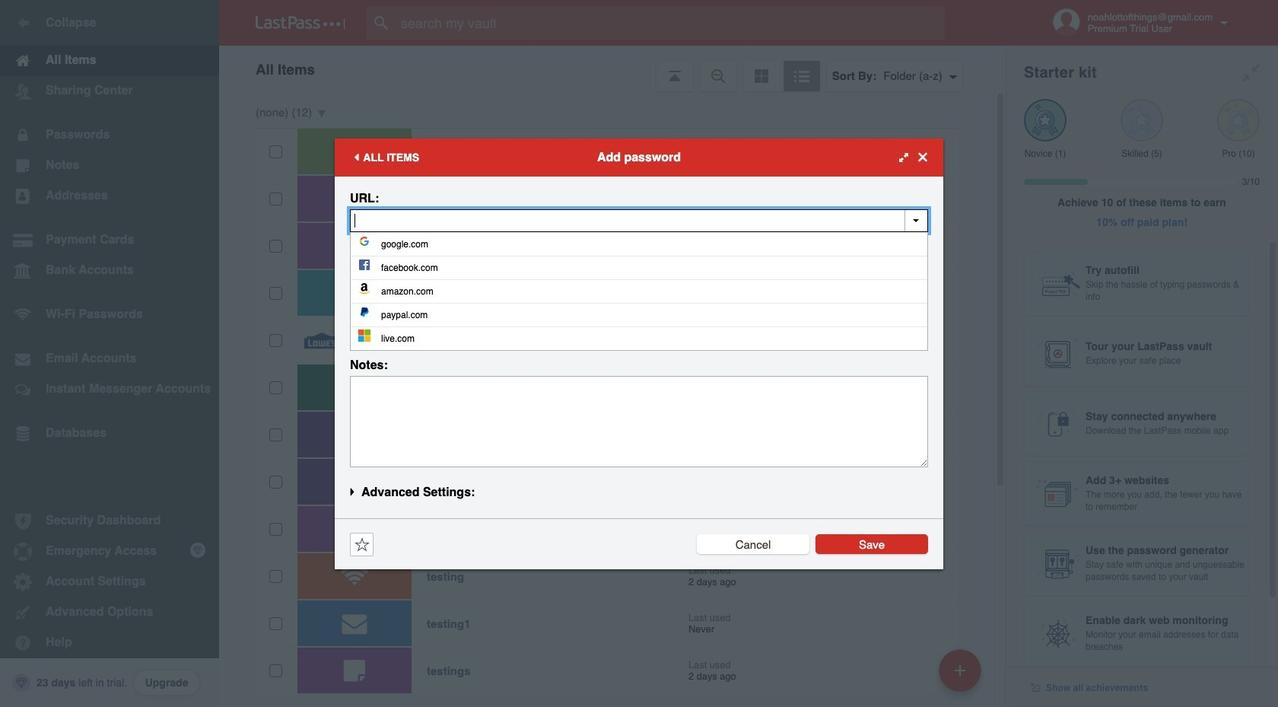 Task type: describe. For each thing, give the bounding box(es) containing it.
search my vault text field
[[367, 6, 975, 40]]

lastpass image
[[256, 16, 346, 30]]

main navigation navigation
[[0, 0, 219, 707]]

Search search field
[[367, 6, 975, 40]]

vault options navigation
[[219, 46, 1006, 91]]



Task type: locate. For each thing, give the bounding box(es) containing it.
None password field
[[647, 320, 929, 343]]

None text field
[[350, 376, 929, 467]]

dialog
[[335, 138, 944, 569]]

new item navigation
[[934, 645, 991, 707]]

None text field
[[350, 209, 929, 232], [350, 264, 632, 287], [647, 264, 929, 287], [350, 320, 632, 343], [350, 209, 929, 232], [350, 264, 632, 287], [647, 264, 929, 287], [350, 320, 632, 343]]

new item image
[[955, 665, 966, 675]]



Task type: vqa. For each thing, say whether or not it's contained in the screenshot.
Lastpass image
yes



